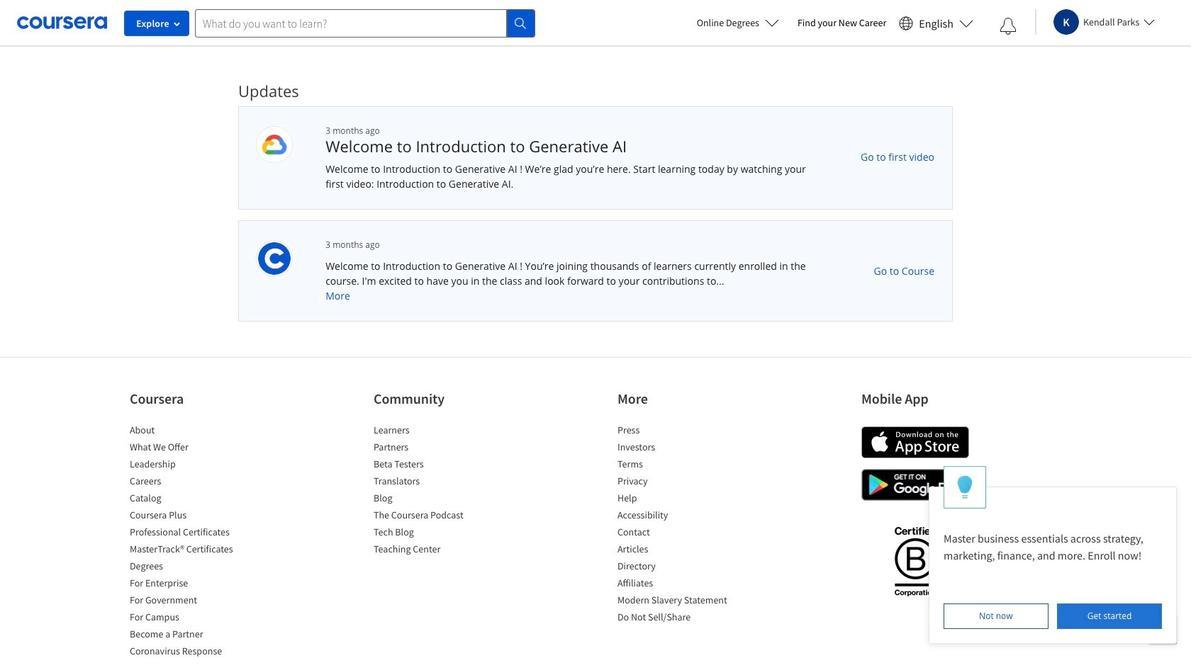 Task type: describe. For each thing, give the bounding box(es) containing it.
download on the app store image
[[862, 427, 969, 459]]

3 list from the left
[[618, 423, 738, 628]]

coursera image
[[17, 12, 107, 34]]

What do you want to learn? text field
[[195, 9, 507, 37]]

2 list from the left
[[374, 423, 494, 560]]

alice element
[[929, 467, 1177, 645]]



Task type: locate. For each thing, give the bounding box(es) containing it.
lightbulb tip image
[[958, 476, 973, 500]]

list
[[130, 423, 250, 659], [374, 423, 494, 560], [618, 423, 738, 628]]

1 horizontal spatial list
[[374, 423, 494, 560]]

get it on google play image
[[862, 469, 969, 501]]

1 list from the left
[[130, 423, 250, 659]]

help center image
[[1155, 622, 1172, 639]]

None search field
[[195, 9, 535, 37]]

0 horizontal spatial list
[[130, 423, 250, 659]]

2 horizontal spatial list
[[618, 423, 738, 628]]

list item
[[130, 423, 250, 440], [374, 423, 494, 440], [618, 423, 738, 440], [130, 440, 250, 457], [374, 440, 494, 457], [618, 440, 738, 457], [130, 457, 250, 474], [374, 457, 494, 474], [618, 457, 738, 474], [130, 474, 250, 491], [374, 474, 494, 491], [618, 474, 738, 491], [130, 491, 250, 508], [374, 491, 494, 508], [618, 491, 738, 508], [130, 508, 250, 526], [374, 508, 494, 526], [618, 508, 738, 526], [130, 526, 250, 543], [374, 526, 494, 543], [618, 526, 738, 543], [130, 543, 250, 560], [374, 543, 494, 560], [618, 543, 738, 560], [130, 560, 250, 577], [618, 560, 738, 577], [130, 577, 250, 594], [618, 577, 738, 594], [130, 594, 250, 611], [618, 594, 738, 611], [130, 611, 250, 628], [618, 611, 738, 628], [130, 628, 250, 645], [130, 645, 250, 659]]

logo of certified b corporation image
[[886, 519, 944, 604]]



Task type: vqa. For each thing, say whether or not it's contained in the screenshot.
What on the top left
no



